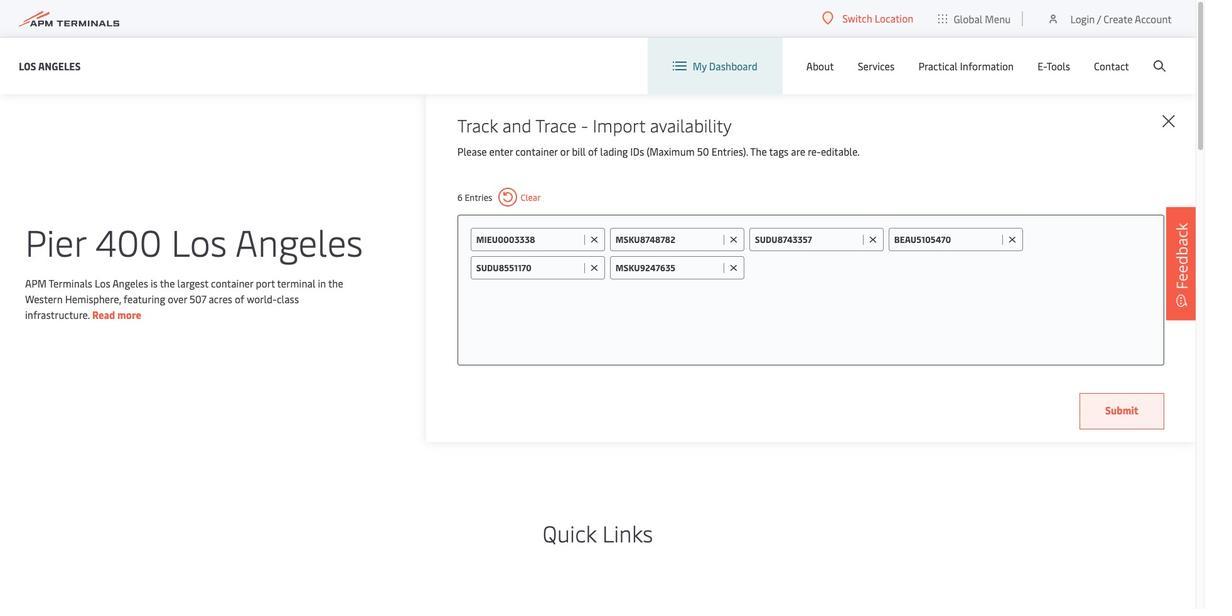 Task type: locate. For each thing, give the bounding box(es) containing it.
1 horizontal spatial the
[[328, 276, 343, 290]]

information
[[961, 59, 1014, 73]]

1 vertical spatial angeles
[[235, 216, 363, 266]]

account
[[1136, 12, 1173, 25]]

editable.
[[821, 144, 860, 158]]

switch
[[843, 11, 873, 25]]

0 horizontal spatial los
[[19, 59, 36, 73]]

quick links
[[543, 518, 653, 548]]

featuring
[[124, 292, 165, 306]]

clear button
[[499, 188, 541, 207]]

quick
[[543, 518, 597, 548]]

1 vertical spatial of
[[235, 292, 245, 306]]

the
[[160, 276, 175, 290], [328, 276, 343, 290]]

1 vertical spatial los
[[171, 216, 227, 266]]

largest
[[177, 276, 209, 290]]

container inside apm terminals los angeles is the largest container port terminal in the western hemisphere, featuring over 507 acres of world-class infrastructure.
[[211, 276, 253, 290]]

angeles
[[38, 59, 81, 73], [235, 216, 363, 266], [113, 276, 148, 290]]

services button
[[858, 38, 895, 94]]

0 horizontal spatial angeles
[[38, 59, 81, 73]]

tools
[[1047, 59, 1071, 73]]

links
[[603, 518, 653, 548]]

angeles inside apm terminals los angeles is the largest container port terminal in the western hemisphere, featuring over 507 acres of world-class infrastructure.
[[113, 276, 148, 290]]

import
[[593, 113, 646, 137]]

ids
[[631, 144, 645, 158]]

submit button
[[1080, 393, 1165, 430]]

class
[[277, 292, 299, 306]]

1 horizontal spatial los
[[95, 276, 110, 290]]

6 entries
[[458, 191, 493, 203]]

1 vertical spatial container
[[211, 276, 253, 290]]

of right bill
[[589, 144, 598, 158]]

the
[[751, 144, 767, 158]]

apm
[[25, 276, 47, 290]]

los angeles link
[[19, 58, 81, 74]]

dashboard
[[710, 59, 758, 73]]

1 horizontal spatial entered id text field
[[755, 234, 860, 246]]

and
[[503, 113, 532, 137]]

2 horizontal spatial angeles
[[235, 216, 363, 266]]

global menu
[[954, 12, 1011, 25]]

2 vertical spatial angeles
[[113, 276, 148, 290]]

-
[[581, 113, 589, 137]]

please enter container or bill of lading ids (maximum 50 entries). the tags are re-editable.
[[458, 144, 860, 158]]

hemisphere,
[[65, 292, 121, 306]]

Entered ID text field
[[477, 234, 581, 246], [895, 234, 1000, 246], [477, 262, 581, 274], [616, 262, 721, 274]]

of right acres
[[235, 292, 245, 306]]

pier 400 los angeles
[[25, 216, 363, 266]]

track and trace - import availability
[[458, 113, 732, 137]]

1 horizontal spatial of
[[589, 144, 598, 158]]

global menu button
[[927, 0, 1024, 37]]

la secondary image
[[84, 295, 304, 483]]

apm terminals los angeles is the largest container port terminal in the western hemisphere, featuring over 507 acres of world-class infrastructure.
[[25, 276, 343, 321]]

pier
[[25, 216, 86, 266]]

400
[[95, 216, 162, 266]]

submit
[[1106, 403, 1139, 417]]

terminal
[[277, 276, 316, 290]]

feedback
[[1172, 223, 1193, 290]]

0 horizontal spatial of
[[235, 292, 245, 306]]

1 horizontal spatial angeles
[[113, 276, 148, 290]]

1 entered id text field from the left
[[616, 234, 721, 246]]

the right is
[[160, 276, 175, 290]]

trace
[[536, 113, 577, 137]]

container up acres
[[211, 276, 253, 290]]

location
[[875, 11, 914, 25]]

2 entered id text field from the left
[[755, 234, 860, 246]]

Entered ID text field
[[616, 234, 721, 246], [755, 234, 860, 246]]

2 horizontal spatial los
[[171, 216, 227, 266]]

angeles for pier 400 los angeles
[[235, 216, 363, 266]]

0 vertical spatial angeles
[[38, 59, 81, 73]]

0 horizontal spatial entered id text field
[[616, 234, 721, 246]]

clear
[[521, 191, 541, 203]]

infrastructure.
[[25, 307, 90, 321]]

0 vertical spatial los
[[19, 59, 36, 73]]

container left or
[[516, 144, 558, 158]]

feedback button
[[1167, 207, 1198, 320]]

read
[[92, 307, 115, 321]]

login / create account link
[[1048, 0, 1173, 37]]

track
[[458, 113, 498, 137]]

of
[[589, 144, 598, 158], [235, 292, 245, 306]]

2 vertical spatial los
[[95, 276, 110, 290]]

the right the in
[[328, 276, 343, 290]]

container
[[516, 144, 558, 158], [211, 276, 253, 290]]

0 horizontal spatial container
[[211, 276, 253, 290]]

los
[[19, 59, 36, 73], [171, 216, 227, 266], [95, 276, 110, 290]]

Type or paste your IDs here text field
[[750, 256, 1152, 279]]

1 horizontal spatial container
[[516, 144, 558, 158]]

switch location button
[[823, 11, 914, 25]]

los inside apm terminals los angeles is the largest container port terminal in the western hemisphere, featuring over 507 acres of world-class infrastructure.
[[95, 276, 110, 290]]

0 horizontal spatial the
[[160, 276, 175, 290]]

1 the from the left
[[160, 276, 175, 290]]



Task type: describe. For each thing, give the bounding box(es) containing it.
my dashboard
[[693, 59, 758, 73]]

about
[[807, 59, 835, 73]]

los for terminals
[[95, 276, 110, 290]]

global
[[954, 12, 983, 25]]

/
[[1098, 12, 1102, 25]]

2 the from the left
[[328, 276, 343, 290]]

switch location
[[843, 11, 914, 25]]

lading
[[601, 144, 628, 158]]

los angeles
[[19, 59, 81, 73]]

50
[[698, 144, 710, 158]]

enter
[[490, 144, 513, 158]]

terminals
[[49, 276, 92, 290]]

e-
[[1038, 59, 1047, 73]]

my dashboard button
[[673, 38, 758, 94]]

0 vertical spatial container
[[516, 144, 558, 158]]

practical information button
[[919, 38, 1014, 94]]

or
[[561, 144, 570, 158]]

bill
[[572, 144, 586, 158]]

in
[[318, 276, 326, 290]]

e-tools button
[[1038, 38, 1071, 94]]

please
[[458, 144, 487, 158]]

login
[[1071, 12, 1096, 25]]

los for 400
[[171, 216, 227, 266]]

contact
[[1095, 59, 1130, 73]]

over
[[168, 292, 187, 306]]

6
[[458, 191, 463, 203]]

(maximum
[[647, 144, 695, 158]]

entries).
[[712, 144, 749, 158]]

e-tools
[[1038, 59, 1071, 73]]

practical
[[919, 59, 958, 73]]

of inside apm terminals los angeles is the largest container port terminal in the western hemisphere, featuring over 507 acres of world-class infrastructure.
[[235, 292, 245, 306]]

world-
[[247, 292, 277, 306]]

read more link
[[92, 307, 141, 321]]

0 vertical spatial of
[[589, 144, 598, 158]]

contact button
[[1095, 38, 1130, 94]]

services
[[858, 59, 895, 73]]

western
[[25, 292, 63, 306]]

507
[[190, 292, 206, 306]]

availability
[[650, 113, 732, 137]]

create
[[1104, 12, 1133, 25]]

menu
[[986, 12, 1011, 25]]

entries
[[465, 191, 493, 203]]

tags
[[770, 144, 789, 158]]

port
[[256, 276, 275, 290]]

are
[[792, 144, 806, 158]]

practical information
[[919, 59, 1014, 73]]

about button
[[807, 38, 835, 94]]

login / create account
[[1071, 12, 1173, 25]]

more
[[117, 307, 141, 321]]

is
[[151, 276, 158, 290]]

re-
[[808, 144, 821, 158]]

read more
[[92, 307, 141, 321]]

my
[[693, 59, 707, 73]]

acres
[[209, 292, 232, 306]]

angeles for apm terminals los angeles is the largest container port terminal in the western hemisphere, featuring over 507 acres of world-class infrastructure.
[[113, 276, 148, 290]]



Task type: vqa. For each thing, say whether or not it's contained in the screenshot.
2nd 'the' from the left
yes



